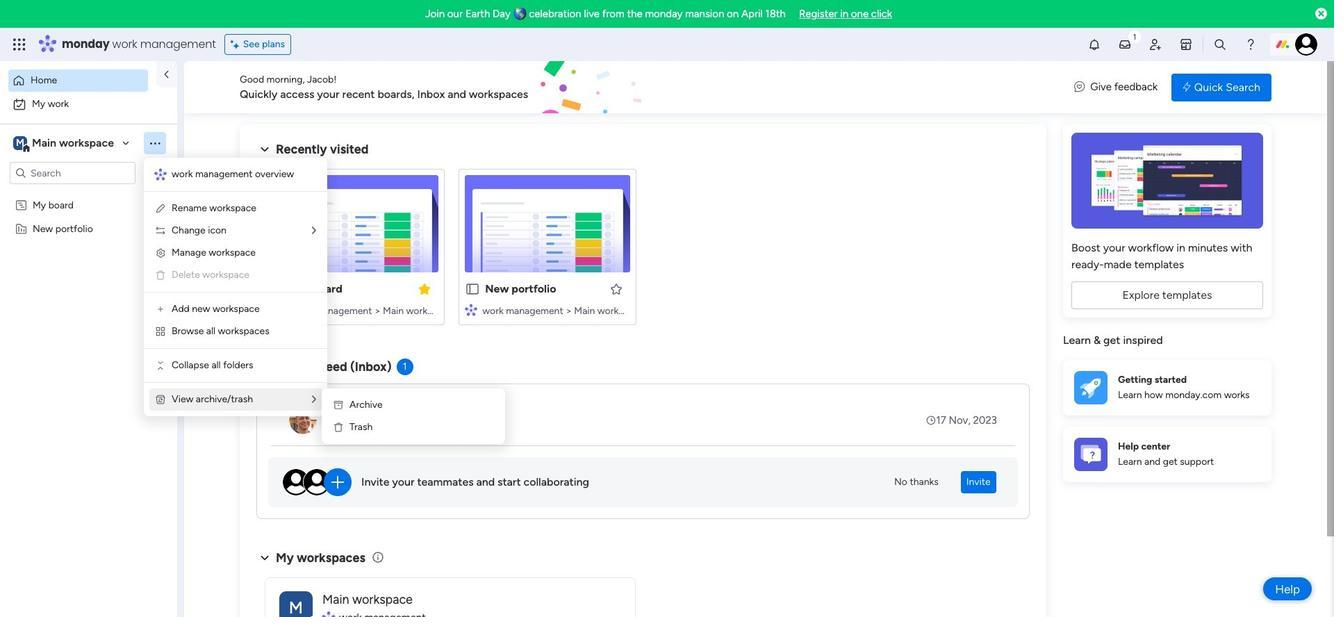 Task type: describe. For each thing, give the bounding box(es) containing it.
quick search results list box
[[256, 158, 1030, 342]]

0 vertical spatial option
[[8, 69, 148, 92]]

manage workspace image
[[155, 247, 166, 259]]

trash image
[[333, 422, 344, 433]]

public board image
[[465, 281, 480, 297]]

select product image
[[13, 38, 26, 51]]

list arrow image
[[312, 226, 316, 236]]

close recently visited image
[[256, 141, 273, 158]]

0 vertical spatial workspace image
[[13, 136, 27, 151]]

v2 user feedback image
[[1075, 79, 1085, 95]]

1 element
[[397, 359, 413, 375]]

add new workspace image
[[155, 304, 166, 315]]

remove from favorites image
[[418, 282, 432, 296]]

search everything image
[[1213, 38, 1227, 51]]

1 vertical spatial option
[[8, 93, 169, 115]]

help center element
[[1063, 426, 1272, 482]]

invite members image
[[1149, 38, 1163, 51]]

rename workspace image
[[155, 203, 166, 214]]

1 image
[[1129, 28, 1141, 44]]

jacob simon image
[[1295, 33, 1318, 56]]

roy mann image
[[289, 407, 317, 434]]

list arrow image
[[312, 395, 316, 404]]

view archive/trash image
[[155, 394, 166, 405]]

change icon image
[[155, 225, 166, 236]]



Task type: locate. For each thing, give the bounding box(es) containing it.
1 vertical spatial workspace image
[[279, 591, 313, 617]]

2 vertical spatial option
[[0, 192, 177, 195]]

monday marketplace image
[[1179, 38, 1193, 51]]

Search in workspace field
[[29, 165, 116, 181]]

close my workspaces image
[[256, 550, 273, 566]]

public board image
[[274, 281, 289, 297]]

option
[[8, 69, 148, 92], [8, 93, 169, 115], [0, 192, 177, 195]]

notifications image
[[1088, 38, 1102, 51]]

workspace selection element
[[13, 135, 116, 153]]

1 horizontal spatial workspace image
[[279, 591, 313, 617]]

getting started element
[[1063, 360, 1272, 415]]

collapse all folders image
[[155, 360, 166, 371]]

0 horizontal spatial workspace image
[[13, 136, 27, 151]]

menu item
[[155, 267, 316, 284]]

browse all workspaces image
[[155, 326, 166, 337]]

workspace options image
[[148, 136, 162, 150]]

update feed image
[[1118, 38, 1132, 51]]

add to favorites image
[[609, 282, 623, 296]]

list box
[[0, 190, 177, 428]]

templates image image
[[1076, 133, 1259, 229]]

v2 bolt switch image
[[1183, 80, 1191, 95]]

archive image
[[333, 400, 344, 411]]

delete workspace image
[[155, 270, 166, 281]]

help image
[[1244, 38, 1258, 51]]

see plans image
[[231, 37, 243, 52]]

workspace image
[[13, 136, 27, 151], [279, 591, 313, 617]]

menu
[[144, 158, 327, 416]]



Task type: vqa. For each thing, say whether or not it's contained in the screenshot.
bottommost Status field
no



